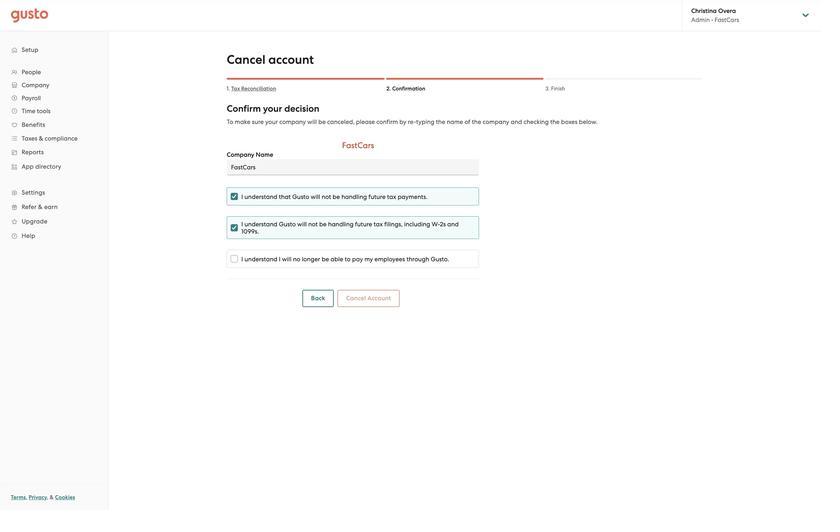 Task type: vqa. For each thing, say whether or not it's contained in the screenshot.
"future"
yes



Task type: locate. For each thing, give the bounding box(es) containing it.
understand inside i understand gusto will not be handling future tax filings, including w-2s and 1099s.
[[245, 221, 278, 228]]

app
[[22, 163, 34, 170]]

0 horizontal spatial fastcars
[[342, 141, 374, 150]]

1 horizontal spatial fastcars
[[715, 16, 739, 23]]

will
[[307, 118, 317, 125], [311, 193, 320, 200], [298, 221, 307, 228], [282, 255, 292, 263]]

be left able
[[322, 255, 329, 263]]

2 horizontal spatial the
[[550, 118, 560, 125]]

& left cookies button
[[50, 494, 54, 501]]

0 horizontal spatial and
[[448, 221, 459, 228]]

0 vertical spatial company
[[22, 81, 49, 89]]

admin
[[691, 16, 710, 23]]

through
[[407, 255, 429, 263]]

able
[[331, 255, 343, 263]]

taxes
[[22, 135, 37, 142]]

1 company from the left
[[279, 118, 306, 125]]

typing
[[416, 118, 434, 125]]

Company Name text field
[[227, 159, 479, 175]]

•
[[712, 16, 713, 23]]

time tools
[[22, 107, 51, 115]]

employees
[[375, 255, 405, 263]]

1 understand from the top
[[245, 193, 278, 200]]

w-
[[432, 221, 440, 228]]

and left checking
[[511, 118, 522, 125]]

back link
[[302, 290, 334, 307]]

company inside dropdown button
[[22, 81, 49, 89]]

fastcars inside christina overa admin • fastcars
[[715, 16, 739, 23]]

0 horizontal spatial tax
[[374, 221, 383, 228]]

company for company
[[22, 81, 49, 89]]

0 vertical spatial gusto
[[292, 193, 309, 200]]

fastcars up company name text box
[[342, 141, 374, 150]]

gusto
[[292, 193, 309, 200], [279, 221, 296, 228]]

to make sure your company will be canceled, please confirm by re-typing the name of the company and checking the boxes below.
[[227, 118, 598, 125]]

1 vertical spatial and
[[448, 221, 459, 228]]

the left boxes
[[550, 118, 560, 125]]

3 the from the left
[[550, 118, 560, 125]]

cancel
[[227, 52, 266, 67]]

time tools button
[[7, 105, 101, 118]]

company down people
[[22, 81, 49, 89]]

company
[[279, 118, 306, 125], [483, 118, 509, 125]]

2 , from the left
[[47, 494, 48, 501]]

benefits link
[[7, 118, 101, 131]]

confirm your decision
[[227, 103, 319, 114]]

company for company name
[[227, 151, 254, 159]]

payroll
[[22, 94, 41, 102]]

1 vertical spatial tax
[[374, 221, 383, 228]]

1 vertical spatial not
[[308, 221, 318, 228]]

the
[[436, 118, 445, 125], [472, 118, 481, 125], [550, 118, 560, 125]]

and
[[511, 118, 522, 125], [448, 221, 459, 228]]

1 , from the left
[[26, 494, 27, 501]]

0 vertical spatial fastcars
[[715, 16, 739, 23]]

company button
[[7, 79, 101, 92]]

0 vertical spatial understand
[[245, 193, 278, 200]]

,
[[26, 494, 27, 501], [47, 494, 48, 501]]

understand for that
[[245, 193, 278, 200]]

future up filings,
[[369, 193, 386, 200]]

be for not
[[333, 193, 340, 200]]

company right of
[[483, 118, 509, 125]]

i for i understand gusto will not be handling future tax filings, including w-2s and 1099s.
[[242, 221, 243, 228]]

taxes & compliance button
[[7, 132, 101, 145]]

1 horizontal spatial tax
[[387, 193, 396, 200]]

1 vertical spatial company
[[227, 151, 254, 159]]

confirm
[[376, 118, 398, 125]]

the right of
[[472, 118, 481, 125]]

christina overa admin • fastcars
[[691, 7, 739, 23]]

your down confirm your decision
[[265, 118, 278, 125]]

please
[[356, 118, 375, 125]]

future
[[369, 193, 386, 200], [355, 221, 372, 228]]

& right taxes
[[39, 135, 43, 142]]

reports
[[22, 149, 44, 156]]

i for i understand that gusto will not be handling future tax payments.
[[242, 193, 243, 200]]

no
[[293, 255, 301, 263]]

1 vertical spatial understand
[[245, 221, 278, 228]]

1 vertical spatial gusto
[[279, 221, 296, 228]]

privacy
[[29, 494, 47, 501]]

sure
[[252, 118, 264, 125]]

company
[[22, 81, 49, 89], [227, 151, 254, 159]]

be left canceled,
[[318, 118, 326, 125]]

1099s.
[[242, 228, 259, 235]]

& left earn
[[38, 203, 43, 211]]

handling
[[342, 193, 367, 200], [328, 221, 354, 228]]

settings
[[22, 189, 45, 196]]

0 vertical spatial handling
[[342, 193, 367, 200]]

future left filings,
[[355, 221, 372, 228]]

& for compliance
[[39, 135, 43, 142]]

handling down company name text box
[[342, 193, 367, 200]]

be down i understand that gusto will not be handling future tax payments.
[[319, 221, 327, 228]]

&
[[39, 135, 43, 142], [38, 203, 43, 211], [50, 494, 54, 501]]

understand
[[245, 193, 278, 200], [245, 221, 278, 228], [245, 255, 278, 263]]

understand right i understand gusto will not be handling future tax filings, including w-2s and 1099s. 'checkbox'
[[245, 221, 278, 228]]

overa
[[718, 7, 736, 15]]

i inside i understand gusto will not be handling future tax filings, including w-2s and 1099s.
[[242, 221, 243, 228]]

1 horizontal spatial company
[[227, 151, 254, 159]]

0 horizontal spatial company
[[22, 81, 49, 89]]

be for will
[[318, 118, 326, 125]]

handling inside i understand gusto will not be handling future tax filings, including w-2s and 1099s.
[[328, 221, 354, 228]]

will up no
[[298, 221, 307, 228]]

tax left filings,
[[374, 221, 383, 228]]

tax left payments.
[[387, 193, 396, 200]]

0 horizontal spatial the
[[436, 118, 445, 125]]

0 vertical spatial &
[[39, 135, 43, 142]]

0 horizontal spatial not
[[308, 221, 318, 228]]

people button
[[7, 66, 101, 79]]

company down decision
[[279, 118, 306, 125]]

understand left that
[[245, 193, 278, 200]]

make
[[235, 118, 250, 125]]

earn
[[44, 203, 58, 211]]

tax
[[387, 193, 396, 200], [374, 221, 383, 228]]

your
[[263, 103, 282, 114], [265, 118, 278, 125]]

name
[[447, 118, 463, 125]]

3 understand from the top
[[245, 255, 278, 263]]

be down company name text box
[[333, 193, 340, 200]]

1 horizontal spatial company
[[483, 118, 509, 125]]

0 horizontal spatial company
[[279, 118, 306, 125]]

help link
[[7, 229, 101, 242]]

handling down i understand that gusto will not be handling future tax payments.
[[328, 221, 354, 228]]

the left name
[[436, 118, 445, 125]]

1 vertical spatial handling
[[328, 221, 354, 228]]

gusto right that
[[292, 193, 309, 200]]

future inside i understand gusto will not be handling future tax filings, including w-2s and 1099s.
[[355, 221, 372, 228]]

1 horizontal spatial the
[[472, 118, 481, 125]]

that
[[279, 193, 291, 200]]

0 horizontal spatial ,
[[26, 494, 27, 501]]

2 vertical spatial understand
[[245, 255, 278, 263]]

benefits
[[22, 121, 45, 128]]

2 understand from the top
[[245, 221, 278, 228]]

your up sure
[[263, 103, 282, 114]]

1 horizontal spatial ,
[[47, 494, 48, 501]]

gusto down that
[[279, 221, 296, 228]]

be inside i understand gusto will not be handling future tax filings, including w-2s and 1099s.
[[319, 221, 327, 228]]

fastcars
[[715, 16, 739, 23], [342, 141, 374, 150]]

& for earn
[[38, 203, 43, 211]]

directory
[[35, 163, 61, 170]]

i
[[242, 193, 243, 200], [242, 221, 243, 228], [242, 255, 243, 263], [279, 255, 281, 263]]

back
[[311, 295, 325, 302]]

to
[[227, 118, 233, 125]]

1 vertical spatial &
[[38, 203, 43, 211]]

be
[[318, 118, 326, 125], [333, 193, 340, 200], [319, 221, 327, 228], [322, 255, 329, 263]]

& inside dropdown button
[[39, 135, 43, 142]]

, left privacy link
[[26, 494, 27, 501]]

and right 2s
[[448, 221, 459, 228]]

company left name
[[227, 151, 254, 159]]

terms link
[[11, 494, 26, 501]]

1 horizontal spatial and
[[511, 118, 522, 125]]

list
[[0, 66, 108, 243]]

fastcars down overa
[[715, 16, 739, 23]]

1 horizontal spatial not
[[322, 193, 331, 200]]

understand right i understand i will no longer be able to pay my employees through gusto. "option"
[[245, 255, 278, 263]]

not
[[322, 193, 331, 200], [308, 221, 318, 228]]

i understand i will no longer be able to pay my employees through gusto.
[[242, 255, 449, 263]]

privacy link
[[29, 494, 47, 501]]

tax
[[231, 85, 240, 92]]

i right i understand i will no longer be able to pay my employees through gusto. "option"
[[242, 255, 243, 263]]

company name
[[227, 151, 273, 159]]

i right i understand that gusto will not be handling future tax payments. checkbox
[[242, 193, 243, 200]]

i right i understand gusto will not be handling future tax filings, including w-2s and 1099s. 'checkbox'
[[242, 221, 243, 228]]

I understand Gusto will not be handling future tax filings, including W-2s and 1099s. checkbox
[[231, 224, 238, 231]]

, left cookies button
[[47, 494, 48, 501]]

tax inside i understand gusto will not be handling future tax filings, including w-2s and 1099s.
[[374, 221, 383, 228]]

1 vertical spatial future
[[355, 221, 372, 228]]



Task type: describe. For each thing, give the bounding box(es) containing it.
app directory link
[[7, 160, 101, 173]]

terms
[[11, 494, 26, 501]]

I understand I will no longer be able to pay my employees through Gusto. checkbox
[[231, 255, 238, 262]]

cookies
[[55, 494, 75, 501]]

app directory
[[22, 163, 61, 170]]

christina
[[691, 7, 717, 15]]

including
[[404, 221, 430, 228]]

0 vertical spatial your
[[263, 103, 282, 114]]

cookies button
[[55, 493, 75, 502]]

tools
[[37, 107, 51, 115]]

finish
[[551, 85, 565, 92]]

payments.
[[398, 193, 428, 200]]

i for i understand i will no longer be able to pay my employees through gusto.
[[242, 255, 243, 263]]

and inside i understand gusto will not be handling future tax filings, including w-2s and 1099s.
[[448, 221, 459, 228]]

not inside i understand gusto will not be handling future tax filings, including w-2s and 1099s.
[[308, 221, 318, 228]]

terms , privacy , & cookies
[[11, 494, 75, 501]]

account
[[268, 52, 314, 67]]

I understand that Gusto will not be handling future tax payments. checkbox
[[231, 193, 238, 200]]

gusto inside i understand gusto will not be handling future tax filings, including w-2s and 1099s.
[[279, 221, 296, 228]]

0 vertical spatial future
[[369, 193, 386, 200]]

boxes
[[561, 118, 578, 125]]

help
[[22, 232, 35, 239]]

0 vertical spatial tax
[[387, 193, 396, 200]]

1 the from the left
[[436, 118, 445, 125]]

refer & earn
[[22, 203, 58, 211]]

i understand that gusto will not be handling future tax payments.
[[242, 193, 428, 200]]

setup link
[[7, 43, 101, 56]]

compliance
[[45, 135, 78, 142]]

be for longer
[[322, 255, 329, 263]]

understand for gusto
[[245, 221, 278, 228]]

0 vertical spatial and
[[511, 118, 522, 125]]

of
[[465, 118, 470, 125]]

reports link
[[7, 146, 101, 159]]

confirmation
[[392, 85, 425, 92]]

decision
[[284, 103, 319, 114]]

2 company from the left
[[483, 118, 509, 125]]

gusto navigation element
[[0, 31, 108, 255]]

refer & earn link
[[7, 200, 101, 213]]

upgrade
[[22, 218, 47, 225]]

longer
[[302, 255, 320, 263]]

to
[[345, 255, 351, 263]]

filings,
[[385, 221, 403, 228]]

home image
[[11, 8, 48, 23]]

canceled,
[[327, 118, 355, 125]]

payroll button
[[7, 92, 101, 105]]

understand for i
[[245, 255, 278, 263]]

2 the from the left
[[472, 118, 481, 125]]

below.
[[579, 118, 598, 125]]

cancel account
[[227, 52, 314, 67]]

1 vertical spatial your
[[265, 118, 278, 125]]

upgrade link
[[7, 215, 101, 228]]

time
[[22, 107, 35, 115]]

1 vertical spatial fastcars
[[342, 141, 374, 150]]

will right that
[[311, 193, 320, 200]]

pay
[[352, 255, 363, 263]]

checking
[[524, 118, 549, 125]]

i left no
[[279, 255, 281, 263]]

0 vertical spatial not
[[322, 193, 331, 200]]

will inside i understand gusto will not be handling future tax filings, including w-2s and 1099s.
[[298, 221, 307, 228]]

re-
[[408, 118, 416, 125]]

reconciliation
[[241, 85, 276, 92]]

taxes & compliance
[[22, 135, 78, 142]]

will left no
[[282, 255, 292, 263]]

by
[[400, 118, 406, 125]]

gusto.
[[431, 255, 449, 263]]

setup
[[22, 46, 38, 53]]

refer
[[22, 203, 37, 211]]

name
[[256, 151, 273, 159]]

my
[[365, 255, 373, 263]]

2s
[[440, 221, 446, 228]]

people
[[22, 68, 41, 76]]

confirm
[[227, 103, 261, 114]]

tax reconciliation
[[231, 85, 276, 92]]

tax reconciliation link
[[231, 85, 276, 92]]

list containing people
[[0, 66, 108, 243]]

i understand gusto will not be handling future tax filings, including w-2s and 1099s.
[[242, 221, 459, 235]]

will down decision
[[307, 118, 317, 125]]

settings link
[[7, 186, 101, 199]]

2 vertical spatial &
[[50, 494, 54, 501]]



